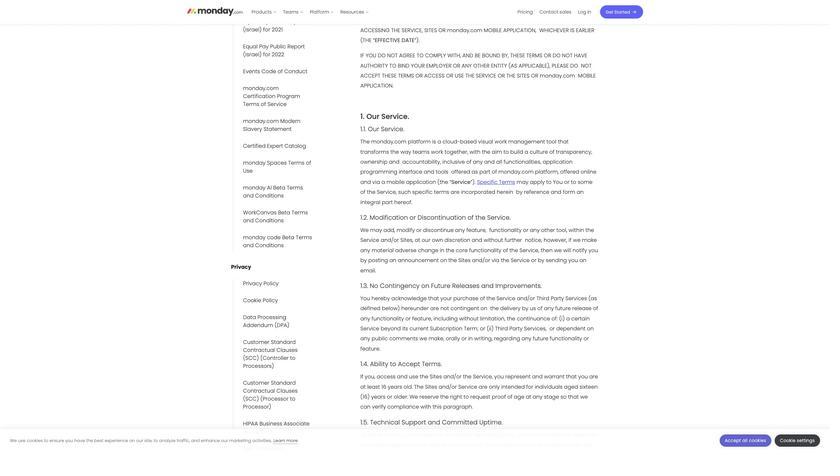 Task type: locate. For each thing, give the bounding box(es) containing it.
to left bind
[[390, 62, 397, 70]]

we down sixteen
[[581, 393, 588, 401]]

2 public from the top
[[270, 43, 286, 50]]

aim
[[492, 148, 503, 156]]

terms
[[527, 52, 543, 59], [398, 72, 414, 80]]

you
[[589, 247, 599, 254], [569, 257, 579, 264], [495, 373, 504, 381], [579, 373, 588, 381], [396, 431, 406, 439], [518, 431, 527, 439], [65, 438, 73, 444]]

service, down "notice,"
[[520, 247, 540, 254]]

such
[[399, 188, 411, 196]]

in inside you hereby acknowledge that your purchase of the service and/or third party services (as defined below) hereunder are not contingent on  the delivery by us of any future release of any functionality or feature, including without limitation, the continuance of: (i) a certain service beyond its current subscription term; or (ii) third party services,  or dependent on any public comments we make, orally or in writing, regarding any future functionality or feature.
[[469, 335, 473, 343]]

1 horizontal spatial without
[[484, 237, 504, 244]]

our for and/or
[[422, 237, 431, 244]]

clauses inside the customer standard contractual clauses (scc) (processor to processor)
[[277, 387, 298, 395]]

committed
[[442, 418, 478, 427]]

to right right
[[464, 393, 469, 401]]

monday.com inside monday.com modern slavery statement
[[243, 117, 279, 125]]

a inside you hereby acknowledge that your purchase of the service and/or third party services (as defined below) hereunder are not contingent on  the delivery by us of any future release of any functionality or feature, including without limitation, the continuance of: (i) a certain service beyond its current subscription term; or (ii) third party services,  or dependent on any public comments we make, orally or in writing, regarding any future functionality or feature.
[[567, 315, 570, 323]]

1 horizontal spatial the
[[415, 383, 424, 391]]

current
[[410, 325, 429, 333]]

0 vertical spatial we
[[361, 227, 369, 234]]

subscription
[[430, 325, 463, 333]]

2 vertical spatial conditions
[[255, 242, 284, 249]]

1 vertical spatial third
[[496, 325, 508, 333]]

"). down as
[[471, 178, 476, 186]]

1 public from the top
[[270, 18, 286, 25]]

in left accordance at the bottom right of the page
[[532, 442, 536, 449]]

are inside may apply to you or to some of the service, such specific terms are incorporated herein  by reference and form an integral part hereof.
[[451, 188, 460, 196]]

in inside we may add, modify or discontinue any feature,  functionality or any other tool, within the service and/or sites, at our own discretion and without further  notice, however, if we make any material adverse change in the core functionality of the service, then we will notify you by posting an announcement on the sites and/or via the service or by sending you an email.
[[440, 247, 445, 254]]

0 vertical spatial service,
[[377, 188, 397, 196]]

our right "1."
[[367, 112, 380, 122]]

sites
[[459, 257, 471, 264], [430, 373, 442, 381], [425, 383, 438, 391]]

1 horizontal spatial cookie
[[781, 438, 796, 444]]

we inside we may add, modify or discontinue any feature,  functionality or any other tool, within the service and/or sites, at our own discretion and without further  notice, however, if we make any material adverse change in the core functionality of the service, then we will notify you by posting an announcement on the sites and/or via the service or by sending you an email.
[[361, 227, 369, 234]]

2 standard from the top
[[271, 379, 296, 387]]

add,
[[384, 227, 396, 234]]

resources
[[341, 9, 364, 15]]

offered up some
[[561, 168, 580, 176]]

beta inside monday ai beta terms and conditions
[[273, 184, 286, 192]]

or up modify
[[410, 213, 416, 222]]

contractual inside customer standard contractual clauses (scc)             (controller to processors)
[[243, 347, 275, 354]]

party left services
[[551, 295, 565, 302]]

or left older.
[[387, 393, 393, 401]]

at inside we may add, modify or discontinue any feature,  functionality or any other tool, within the service and/or sites, at our own discretion and without further  notice, however, if we make any material adverse change in the core functionality of the service, then we will notify you by posting an announcement on the sites and/or via the service or by sending you an email.
[[415, 237, 421, 244]]

service, for represent
[[473, 373, 493, 381]]

2 contractual from the top
[[243, 387, 275, 395]]

monday.com inside monday.com reporting hotline
[[243, 0, 279, 1]]

0 horizontal spatial cookie
[[243, 297, 261, 304]]

terms for service "). specific terms
[[499, 178, 516, 186]]

2 vertical spatial with
[[572, 442, 582, 449]]

beta down monday ai beta terms and conditions link
[[278, 209, 290, 216]]

(scc)
[[243, 355, 259, 362], [243, 395, 259, 403]]

report for equal pay public report (israel) for 2022
[[288, 43, 305, 50]]

you up support
[[396, 431, 406, 439]]

for for 2022
[[263, 51, 271, 58]]

equal for equal pay public report (israel) for 2021
[[243, 18, 258, 25]]

delivery
[[501, 305, 521, 313]]

pay for 2022
[[259, 43, 269, 50]]

you inside you hereby acknowledge that your purchase of the service and/or third party services (as defined below) hereunder are not contingent on  the delivery by us of any future release of any functionality or feature, including without limitation, the continuance of: (i) a certain service beyond its current subscription term; or (ii) third party services,  or dependent on any public comments we make, orally or in writing, regarding any future functionality or feature.
[[361, 295, 370, 302]]

you
[[366, 52, 377, 59]]

an down purchased
[[420, 442, 427, 449]]

equal inside equal pay public report (israel) for 2021
[[243, 18, 258, 25]]

change
[[418, 247, 439, 254]]

of inside may apply to you or to some of the service, such specific terms are incorporated herein  by reference and form an integral part hereof.
[[361, 188, 366, 196]]

1 horizontal spatial do
[[553, 52, 561, 59]]

services
[[566, 295, 588, 302]]

we inside dialog
[[10, 438, 17, 444]]

1 vertical spatial all
[[743, 438, 748, 444]]

monday.com
[[243, 0, 279, 1], [243, 84, 279, 92], [243, 117, 279, 125], [372, 138, 407, 146], [499, 168, 534, 176]]

1 horizontal spatial we
[[361, 227, 369, 234]]

1 vertical spatial via
[[492, 257, 500, 264]]

monday for monday spaces terms of use
[[243, 159, 266, 167]]

not up mobile
[[582, 62, 592, 70]]

our inside we may add, modify or discontinue any feature,  functionality or any other tool, within the service and/or sites, at our own discretion and without further  notice, however, if we make any material adverse change in the core functionality of the service, then we will notify you by posting an announcement on the sites and/or via the service or by sending you an email.
[[422, 237, 431, 244]]

and inside we may add, modify or discontinue any feature,  functionality or any other tool, within the service and/or sites, at our own discretion and without further  notice, however, if we make any material adverse change in the core functionality of the service, then we will notify you by posting an announcement on the sites and/or via the service or by sending you an email.
[[472, 237, 483, 244]]

0 vertical spatial future
[[556, 305, 571, 313]]

third
[[537, 295, 550, 302], [496, 325, 508, 333]]

1 vertical spatial these
[[382, 72, 397, 80]]

standard inside customer standard contractual clauses (scc)             (controller to processors)
[[271, 339, 296, 346]]

with down premium
[[572, 442, 582, 449]]

or down applicable),
[[532, 72, 539, 80]]

0 vertical spatial accept
[[398, 360, 420, 369]]

0 vertical spatial use
[[409, 373, 419, 381]]

1 vertical spatial public
[[270, 43, 286, 50]]

1 vertical spatial terms
[[398, 72, 414, 80]]

specific terms link
[[477, 178, 516, 186]]

to inside customer standard contractual clauses (scc)             (controller to processors)
[[290, 355, 296, 362]]

"
[[450, 178, 452, 186]]

report inside equal pay public report (israel) for 2022
[[288, 43, 305, 50]]

2 horizontal spatial service,
[[520, 247, 540, 254]]

service inside to the extent you purchased an enterprise tier subscription, you will be entitled to premium technical support and an uptime commitment, by monday.com, in accordance with the service level agreement available at
[[361, 452, 380, 452]]

monday inside monday code beta terms and conditions
[[243, 234, 266, 241]]

of inside monday spaces terms of use
[[306, 159, 311, 167]]

0 horizontal spatial accept
[[398, 360, 420, 369]]

0 horizontal spatial may
[[370, 227, 382, 234]]

1 clauses from the top
[[277, 347, 298, 354]]

1 conditions from the top
[[255, 192, 284, 200]]

standard down '(dpa)' on the bottom left of the page
[[271, 339, 296, 346]]

1 vertical spatial years
[[371, 393, 386, 401]]

monday code beta terms and conditions
[[243, 234, 312, 249]]

we inside the if you, access and use the sites and/or the service, you represent and warrant that you are at least 16 years old. the sites and/or service are only intended for individuals aged sixteen (16) years or older. we reserve the right to request proof of age at any stage so that we can verify compliance with this paragraph.
[[581, 393, 588, 401]]

conditions inside the workcanvas beta terms and conditions
[[255, 217, 284, 224]]

1 horizontal spatial may
[[517, 178, 529, 186]]

cookie inside cookie settings button
[[781, 438, 796, 444]]

2 horizontal spatial we
[[410, 393, 418, 401]]

0 horizontal spatial we
[[10, 438, 17, 444]]

beta inside monday code beta terms and conditions
[[282, 234, 295, 241]]

0 vertical spatial for
[[263, 26, 271, 33]]

are
[[451, 188, 460, 196], [431, 305, 439, 313], [590, 373, 599, 381], [479, 383, 488, 391]]

0 horizontal spatial cookies
[[27, 438, 43, 444]]

0 horizontal spatial offered
[[452, 168, 471, 176]]

service, inside may apply to you or to some of the service, such specific terms are incorporated herein  by reference and form an integral part hereof.
[[377, 188, 397, 196]]

terms up applicable),
[[527, 52, 543, 59]]

1 vertical spatial report
[[288, 43, 305, 50]]

events code of conduct
[[243, 68, 308, 75]]

list
[[248, 0, 372, 24]]

(israel) inside equal pay public report (israel) for 2021
[[243, 26, 262, 33]]

sites down terms.
[[430, 373, 442, 381]]

our for traffic,
[[221, 438, 228, 444]]

0 vertical spatial with
[[470, 148, 481, 156]]

1 horizontal spatial accept
[[726, 438, 742, 444]]

do right 'you'
[[378, 52, 386, 59]]

the down the 1.1.
[[361, 138, 370, 146]]

on inside we may add, modify or discontinue any feature,  functionality or any other tool, within the service and/or sites, at our own discretion and without further  notice, however, if we make any material adverse change in the core functionality of the service, then we will notify you by posting an announcement on the sites and/or via the service or by sending you an email.
[[441, 257, 447, 264]]

1 vertical spatial we
[[410, 393, 418, 401]]

part right as
[[480, 168, 491, 176]]

customer down processors)
[[243, 379, 270, 387]]

1 vertical spatial service,
[[520, 247, 540, 254]]

2 (scc) from the top
[[243, 395, 259, 403]]

2 monday from the top
[[243, 184, 266, 192]]

0 horizontal spatial not
[[387, 52, 398, 59]]

0 vertical spatial monday
[[243, 159, 266, 167]]

application up platform,
[[543, 158, 573, 166]]

2 equal from the top
[[243, 43, 258, 50]]

we may add, modify or discontinue any feature,  functionality or any other tool, within the service and/or sites, at our own discretion and without further  notice, however, if we make any material adverse change in the core functionality of the service, then we will notify you by posting an announcement on the sites and/or via the service or by sending you an email.
[[361, 227, 599, 274]]

dialog
[[0, 429, 831, 452]]

1.4. ability to accept terms.
[[361, 360, 442, 369]]

policy for privacy policy
[[264, 280, 279, 288]]

any inside the if you, access and use the sites and/or the service, you represent and warrant that you are at least 16 years old. the sites and/or service are only intended for individuals aged sixteen (16) years or older. we reserve the right to request proof of age at any stage so that we can verify compliance with this paragraph.
[[533, 393, 543, 401]]

on inside you hereby acknowledge that your purchase of the service and/or third party services (as defined below) hereunder are not contingent on  the delivery by us of any future release of any functionality or feature, including without limitation, the continuance of: (i) a certain service beyond its current subscription term; or (ii) third party services,  or dependent on any public comments we make, orally or in writing, regarding any future functionality or feature.
[[587, 325, 594, 333]]

1 monday from the top
[[243, 159, 266, 167]]

0 vertical spatial clauses
[[277, 347, 298, 354]]

conditions down code
[[255, 242, 284, 249]]

conditions down workcanvas
[[255, 217, 284, 224]]

applicable),
[[519, 62, 551, 70]]

1 horizontal spatial you
[[553, 178, 563, 186]]

1 vertical spatial for
[[263, 51, 271, 58]]

with
[[470, 148, 481, 156], [421, 403, 432, 411], [572, 442, 582, 449]]

0 horizontal spatial to
[[390, 62, 397, 70]]

2 clauses from the top
[[277, 387, 298, 395]]

terms right specific
[[499, 178, 516, 186]]

0 horizontal spatial terms
[[398, 72, 414, 80]]

1 vertical spatial work
[[431, 148, 444, 156]]

at right sites,
[[415, 237, 421, 244]]

use inside the if you, access and use the sites and/or the service, you represent and warrant that you are at least 16 years old. the sites and/or service are only intended for individuals aged sixteen (16) years or older. we reserve the right to request proof of age at any stage so that we can verify compliance with this paragraph.
[[409, 373, 419, 381]]

events
[[243, 68, 260, 75]]

cookie settings button
[[775, 435, 821, 447]]

pay for 2021
[[259, 18, 269, 25]]

or down the your
[[416, 72, 423, 80]]

equal inside equal pay public report (israel) for 2022
[[243, 43, 258, 50]]

1 vertical spatial to
[[390, 62, 397, 70]]

0 vertical spatial the
[[361, 138, 370, 146]]

use
[[243, 167, 253, 175]]

may apply to you or to some of the service, such specific terms are incorporated herein  by reference and form an integral part hereof.
[[361, 178, 593, 206]]

or inside the if you, access and use the sites and/or the service, you represent and warrant that you are at least 16 years old. the sites and/or service are only intended for individuals aged sixteen (16) years or older. we reserve the right to request proof of age at any stage so that we can verify compliance with this paragraph.
[[387, 393, 393, 401]]

traffic,
[[177, 438, 190, 444]]

customer inside customer standard contractual clauses (scc)             (controller to processors)
[[243, 339, 270, 346]]

1 vertical spatial contractual
[[243, 387, 275, 395]]

you up defined
[[361, 295, 370, 302]]

ai
[[267, 184, 272, 192]]

application.
[[361, 82, 394, 90]]

we for we may add, modify or discontinue any feature,  functionality or any other tool, within the service and/or sites, at our own discretion and without further  notice, however, if we make any material adverse change in the core functionality of the service, then we will notify you by posting an announcement on the sites and/or via the service or by sending you an email.
[[361, 227, 369, 234]]

expert
[[267, 142, 283, 150]]

future down continuance
[[533, 335, 549, 343]]

0 horizontal spatial party
[[510, 325, 523, 333]]

accordance
[[538, 442, 570, 449]]

0 horizontal spatial the
[[361, 138, 370, 146]]

1 horizontal spatial all
[[743, 438, 748, 444]]

certain
[[572, 315, 590, 323]]

cookie for cookie settings
[[781, 438, 796, 444]]

0 vertical spatial contractual
[[243, 347, 275, 354]]

that up aged
[[567, 373, 577, 381]]

ability
[[370, 360, 389, 369]]

privacy for privacy policy
[[243, 280, 262, 288]]

terms for monday.com certification program terms of service
[[243, 100, 260, 108]]

the inside the if you, access and use the sites and/or the service, you represent and warrant that you are at least 16 years old. the sites and/or service are only intended for individuals aged sixteen (16) years or older. we reserve the right to request proof of age at any stage so that we can verify compliance with this paragraph.
[[415, 383, 424, 391]]

conditions inside monday ai beta terms and conditions
[[255, 192, 284, 200]]

for left the '2022'
[[263, 51, 271, 58]]

and down this on the right bottom
[[428, 418, 441, 427]]

the
[[361, 138, 370, 146], [415, 383, 424, 391]]

started
[[615, 9, 631, 15]]

by inside may apply to you or to some of the service, such specific terms are incorporated herein  by reference and form an integral part hereof.
[[517, 188, 523, 196]]

report for equal pay public report (israel) for 2021
[[288, 18, 305, 25]]

and left form
[[551, 188, 562, 196]]

modern
[[280, 117, 301, 125]]

2 conditions from the top
[[255, 217, 284, 224]]

1 vertical spatial without
[[460, 315, 479, 323]]

a right (i)
[[567, 315, 570, 323]]

and up privacy button
[[243, 242, 254, 249]]

equal pay public report (israel) for 2022 link
[[233, 42, 316, 60]]

cookie up data
[[243, 297, 261, 304]]

clauses inside customer standard contractual clauses (scc)             (controller to processors)
[[277, 347, 298, 354]]

certified
[[243, 142, 266, 150]]

0 horizontal spatial the
[[466, 72, 475, 80]]

conditions
[[255, 192, 284, 200], [255, 217, 284, 224], [255, 242, 284, 249]]

term;
[[464, 325, 479, 333]]

1 horizontal spatial ").
[[471, 178, 476, 186]]

agreement up "activities."
[[243, 428, 273, 436]]

1 report from the top
[[288, 18, 305, 25]]

monday inside monday spaces terms of use
[[243, 159, 266, 167]]

resources link
[[337, 7, 372, 17]]

1 contractual from the top
[[243, 347, 275, 354]]

1 vertical spatial accept
[[726, 438, 742, 444]]

report up conduct
[[288, 43, 305, 50]]

1 vertical spatial customer
[[243, 379, 270, 387]]

not up 'please'
[[562, 52, 573, 59]]

by down subscription,
[[486, 442, 492, 449]]

policy for cookie policy
[[263, 297, 278, 304]]

our right enhance
[[221, 438, 228, 444]]

2 vertical spatial beta
[[282, 234, 295, 241]]

years
[[388, 383, 402, 391], [371, 393, 386, 401]]

and up workcanvas
[[243, 192, 254, 200]]

terms down bind
[[398, 72, 414, 80]]

monday left ai
[[243, 184, 266, 192]]

of inside monday.com certification program terms of service
[[261, 100, 266, 108]]

(israel) down products
[[243, 26, 262, 33]]

1 vertical spatial beta
[[278, 209, 290, 216]]

1 vertical spatial standard
[[271, 379, 296, 387]]

not left agree
[[387, 52, 398, 59]]

the
[[466, 72, 475, 80], [507, 72, 516, 80]]

1 customer from the top
[[243, 339, 270, 346]]

clauses
[[277, 347, 298, 354], [277, 387, 298, 395]]

0 horizontal spatial use
[[18, 438, 26, 444]]

you up monday.com,
[[518, 431, 527, 439]]

2 customer from the top
[[243, 379, 270, 387]]

service, inside the if you, access and use the sites and/or the service, you represent and warrant that you are at least 16 years old. the sites and/or service are only intended for individuals aged sixteen (16) years or older. we reserve the right to request proof of age at any stage so that we can verify compliance with this paragraph.
[[473, 373, 493, 381]]

to right (controller
[[290, 355, 296, 362]]

service inside monday.com certification program terms of service
[[268, 100, 287, 108]]

via inside the monday.com platform is a cloud-based visual work management tool that transforms the way teams work together, with the aim to build a culture of transparency, ownership and  accountability, inclusive of any and all functionalities, application programming interface and tools  offered as part of monday.com platform, offered online and via a mobile application (the "
[[373, 178, 380, 186]]

monday.com up certification
[[243, 84, 279, 92]]

work down is in the top of the page
[[431, 148, 444, 156]]

1 standard from the top
[[271, 339, 296, 346]]

authority
[[361, 62, 388, 70]]

will down if
[[564, 247, 572, 254]]

an right form
[[577, 188, 584, 196]]

(scc) inside the customer standard contractual clauses (scc) (processor to processor)
[[243, 395, 259, 403]]

code
[[267, 234, 281, 241]]

beta for code
[[282, 234, 295, 241]]

3 monday from the top
[[243, 234, 266, 241]]

0 vertical spatial conditions
[[255, 192, 284, 200]]

2 vertical spatial for
[[527, 383, 534, 391]]

any
[[473, 158, 483, 166], [456, 227, 465, 234], [530, 227, 540, 234], [361, 247, 371, 254], [544, 305, 554, 313], [361, 315, 371, 323], [361, 335, 371, 343], [522, 335, 532, 343], [533, 393, 543, 401]]

via inside we may add, modify or discontinue any feature,  functionality or any other tool, within the service and/or sites, at our own discretion and without further  notice, however, if we make any material adverse change in the core functionality of the service, then we will notify you by posting an announcement on the sites and/or via the service or by sending you an email.
[[492, 257, 500, 264]]

to inside the if you, access and use the sites and/or the service, you represent and warrant that you are at least 16 years old. the sites and/or service are only intended for individuals aged sixteen (16) years or older. we reserve the right to request proof of age at any stage so that we can verify compliance with this paragraph.
[[464, 393, 469, 401]]

service. down incorporated on the top of the page
[[488, 213, 511, 222]]

entitled
[[547, 431, 566, 439]]

functionality
[[490, 227, 522, 234], [470, 247, 502, 254], [372, 315, 404, 323], [550, 335, 583, 343]]

1 horizontal spatial offered
[[561, 168, 580, 176]]

for inside equal pay public report (israel) for 2021
[[263, 26, 271, 33]]

(scc) up the processor)
[[243, 395, 259, 403]]

contractual for (processor
[[243, 387, 275, 395]]

use
[[455, 72, 464, 80]]

an inside may apply to you or to some of the service, such specific terms are incorporated herein  by reference and form an integral part hereof.
[[577, 188, 584, 196]]

1.
[[361, 112, 365, 122]]

beta right ai
[[273, 184, 286, 192]]

1 vertical spatial part
[[382, 199, 393, 206]]

the right old.
[[415, 383, 424, 391]]

1 vertical spatial monday
[[243, 184, 266, 192]]

date
[[402, 36, 415, 44]]

are left not
[[431, 305, 439, 313]]

to
[[504, 148, 509, 156], [547, 178, 552, 186], [571, 178, 577, 186], [290, 355, 296, 362], [390, 360, 397, 369], [464, 393, 469, 401], [290, 395, 296, 403], [568, 431, 573, 439], [44, 438, 48, 444], [154, 438, 158, 444]]

terms inside monday.com certification program terms of service
[[243, 100, 260, 108]]

1 vertical spatial privacy
[[243, 280, 262, 288]]

standard
[[271, 339, 296, 346], [271, 379, 296, 387]]

any up feature.
[[361, 335, 371, 343]]

for left 2021
[[263, 26, 271, 33]]

1 horizontal spatial to
[[417, 52, 424, 59]]

sites down core
[[459, 257, 471, 264]]

2022
[[272, 51, 285, 58]]

the right use
[[466, 72, 475, 80]]

1 pay from the top
[[259, 18, 269, 25]]

will left the 'be'
[[529, 431, 537, 439]]

you hereby acknowledge that your purchase of the service and/or third party services (as defined below) hereunder are not contingent on  the delivery by us of any future release of any functionality or feature, including without limitation, the continuance of: (i) a certain service beyond its current subscription term; or (ii) third party services,  or dependent on any public comments we make, orally or in writing, regarding any future functionality or feature.
[[361, 295, 599, 353]]

1 horizontal spatial via
[[492, 257, 500, 264]]

in right log
[[588, 9, 592, 15]]

terms for monday code beta terms and conditions
[[296, 234, 312, 241]]

pay down equal pay public report (israel) for 2021 link
[[259, 43, 269, 50]]

for down represent
[[527, 383, 534, 391]]

2 horizontal spatial not
[[582, 62, 592, 70]]

0 horizontal spatial do
[[378, 52, 386, 59]]

terms down certification
[[243, 100, 260, 108]]

0 horizontal spatial all
[[497, 158, 503, 166]]

terms inside monday code beta terms and conditions
[[296, 234, 312, 241]]

on left the future
[[422, 282, 430, 291]]

or up form
[[565, 178, 570, 186]]

party
[[551, 295, 565, 302], [510, 325, 523, 333]]

1 vertical spatial will
[[529, 431, 537, 439]]

main element
[[248, 0, 644, 24]]

0 vertical spatial agreement
[[243, 428, 273, 436]]

monday.com for program
[[243, 84, 279, 92]]

sites,
[[401, 237, 414, 244]]

pay inside equal pay public report (israel) for 2021
[[259, 18, 269, 25]]

agreement down support
[[395, 452, 425, 452]]

conditions inside monday code beta terms and conditions
[[255, 242, 284, 249]]

0 horizontal spatial years
[[371, 393, 386, 401]]

(scc) inside customer standard contractual clauses (scc)             (controller to processors)
[[243, 355, 259, 362]]

customer for (controller
[[243, 339, 270, 346]]

in inside to the extent you purchased an enterprise tier subscription, you will be entitled to premium technical support and an uptime commitment, by monday.com, in accordance with the service level agreement available at
[[532, 442, 536, 449]]

"). up agree
[[415, 36, 420, 44]]

1 horizontal spatial with
[[470, 148, 481, 156]]

0 horizontal spatial will
[[529, 431, 537, 439]]

that
[[558, 138, 569, 146], [429, 295, 439, 302], [567, 373, 577, 381], [569, 393, 579, 401]]

beta inside the workcanvas beta terms and conditions
[[278, 209, 290, 216]]

1 horizontal spatial not
[[562, 52, 573, 59]]

1 equal from the top
[[243, 18, 258, 25]]

privacy policy
[[243, 280, 279, 288]]

public inside equal pay public report (israel) for 2022
[[270, 43, 286, 50]]

these
[[511, 52, 525, 59], [382, 72, 397, 80]]

(scc) for processors)
[[243, 355, 259, 362]]

3 conditions from the top
[[255, 242, 284, 249]]

our
[[367, 112, 380, 122], [368, 125, 380, 134]]

cookies inside button
[[750, 438, 767, 444]]

2 pay from the top
[[259, 43, 269, 50]]

standard up (processor
[[271, 379, 296, 387]]

with inside to the extent you purchased an enterprise tier subscription, you will be entitled to premium technical support and an uptime commitment, by monday.com, in accordance with the service level agreement available at
[[572, 442, 582, 449]]

1 horizontal spatial the
[[507, 72, 516, 80]]

public
[[372, 335, 388, 343]]

of inside the if you, access and use the sites and/or the service, you represent and warrant that you are at least 16 years old. the sites and/or service are only intended for individuals aged sixteen (16) years or older. we reserve the right to request proof of age at any stage so that we can verify compliance with this paragraph.
[[508, 393, 513, 401]]

and inside dialog
[[191, 438, 200, 444]]

1 vertical spatial agreement
[[395, 452, 425, 452]]

terms inside monday ai beta terms and conditions
[[287, 184, 303, 192]]

customer for (processor
[[243, 379, 270, 387]]

please
[[552, 62, 569, 70]]

processor)
[[243, 403, 271, 411]]

1 vertical spatial our
[[368, 125, 380, 134]]

0 vertical spatial pay
[[259, 18, 269, 25]]

0 vertical spatial privacy
[[231, 263, 251, 271]]

dialog containing we use cookies to ensure you have the best experience on our site, to analyze traffic, and enhance our marketing activities.
[[0, 429, 831, 452]]

0 vertical spatial our
[[367, 112, 380, 122]]

or
[[565, 178, 570, 186], [410, 213, 416, 222], [417, 227, 422, 234], [524, 227, 529, 234], [532, 257, 537, 264], [406, 315, 411, 323], [480, 325, 486, 333], [550, 325, 555, 333], [462, 335, 467, 343], [584, 335, 589, 343], [387, 393, 393, 401]]

years right 16
[[388, 383, 402, 391]]

0 vertical spatial all
[[497, 158, 503, 166]]

2 (israel) from the top
[[243, 51, 262, 58]]

service "). specific terms
[[452, 178, 516, 186]]

1 vertical spatial cookie
[[781, 438, 796, 444]]

customer standard contractual clauses (scc) (processor to processor) link
[[233, 378, 316, 412]]

0 vertical spatial beta
[[273, 184, 286, 192]]

1 vertical spatial you
[[361, 295, 370, 302]]

1 horizontal spatial cookies
[[750, 438, 767, 444]]

2 report from the top
[[288, 43, 305, 50]]

privacy up cookie policy link
[[243, 280, 262, 288]]

0 vertical spatial without
[[484, 237, 504, 244]]

customer standard contractual clauses (scc)             (controller to processors)
[[243, 339, 298, 370]]

service. up way
[[381, 125, 405, 134]]

for
[[263, 26, 271, 33], [263, 51, 271, 58], [527, 383, 534, 391]]

clauses for (controller
[[277, 347, 298, 354]]

2 the from the left
[[507, 72, 516, 80]]

contractual inside the customer standard contractual clauses (scc) (processor to processor)
[[243, 387, 275, 395]]

equal down products
[[243, 18, 258, 25]]

and
[[485, 158, 495, 166], [424, 168, 435, 176], [361, 178, 371, 186], [551, 188, 562, 196], [243, 192, 254, 200], [243, 217, 254, 224], [472, 237, 483, 244], [243, 242, 254, 249], [482, 282, 494, 291], [397, 373, 408, 381], [533, 373, 543, 381], [428, 418, 441, 427], [191, 438, 200, 444], [408, 442, 419, 449]]

0 horizontal spatial you
[[361, 295, 370, 302]]

monday.com logo image
[[187, 4, 243, 18]]

2 vertical spatial sites
[[425, 383, 438, 391]]

paragraph.
[[444, 403, 473, 411]]

terms down monday ai beta terms and conditions link
[[292, 209, 308, 216]]

service down "notice,"
[[511, 257, 530, 264]]

(16)
[[361, 393, 370, 401]]

contingency
[[380, 282, 420, 291]]

if you do not agree to comply with, and be bound by, these terms or do not have authority to bind your employer or any other entity (as applicable), please do  not accept these terms or access or use the service or the sites or monday.com  mobile application.
[[361, 52, 596, 90]]

we inside you hereby acknowledge that your purchase of the service and/or third party services (as defined below) hereunder are not contingent on  the delivery by us of any future release of any functionality or feature, including without limitation, the continuance of: (i) a certain service beyond its current subscription term; or (ii) third party services,  or dependent on any public comments we make, orally or in writing, regarding any future functionality or feature.
[[420, 335, 427, 343]]

beta for ai
[[273, 184, 286, 192]]

modify
[[397, 227, 415, 234]]

agreement inside hipaa business associate agreement
[[243, 428, 273, 436]]

service down 'technical'
[[361, 452, 380, 452]]

1 (israel) from the top
[[243, 26, 262, 33]]

0 horizontal spatial third
[[496, 325, 508, 333]]

data processing addendum (dpa) link
[[233, 313, 316, 331]]

service, for specific
[[377, 188, 397, 196]]

clauses up (processor
[[277, 387, 298, 395]]

2021
[[272, 26, 283, 33]]

way
[[401, 148, 412, 156]]

1 (scc) from the top
[[243, 355, 259, 362]]

1 horizontal spatial party
[[551, 295, 565, 302]]

customer down addendum at the left of page
[[243, 339, 270, 346]]

report inside equal pay public report (israel) for 2021
[[288, 18, 305, 25]]

monday.com inside monday.com certification program terms of service
[[243, 84, 279, 92]]

privacy for privacy
[[231, 263, 251, 271]]

1 vertical spatial clauses
[[277, 387, 298, 395]]



Task type: vqa. For each thing, say whether or not it's contained in the screenshot.
of in "MONDAY.COM CERTIFICATION PROGRAM TERMS OF SERVICE"
yes



Task type: describe. For each thing, give the bounding box(es) containing it.
cookie for cookie policy
[[243, 297, 261, 304]]

make
[[583, 237, 597, 244]]

the inside may apply to you or to some of the service, such specific terms are incorporated herein  by reference and form an integral part hereof.
[[367, 188, 376, 196]]

accept all cookies button
[[720, 435, 772, 447]]

we inside the if you, access and use the sites and/or the service, you represent and warrant that you are at least 16 years old. the sites and/or service are only intended for individuals aged sixteen (16) years or older. we reserve the right to request proof of age at any stage so that we can verify compliance with this paragraph.
[[410, 393, 418, 401]]

catalog
[[285, 142, 306, 150]]

contractual for (controller
[[243, 347, 275, 354]]

are up request
[[479, 383, 488, 391]]

0 vertical spatial years
[[388, 383, 402, 391]]

defined
[[361, 305, 381, 313]]

and down aim
[[485, 158, 495, 166]]

that inside you hereby acknowledge that your purchase of the service and/or third party services (as defined below) hereunder are not contingent on  the delivery by us of any future release of any functionality or feature, including without limitation, the continuance of: (i) a certain service beyond its current subscription term; or (ii) third party services,  or dependent on any public comments we make, orally or in writing, regarding any future functionality or feature.
[[429, 295, 439, 302]]

to inside the monday.com platform is a cloud-based visual work management tool that transforms the way teams work together, with the aim to build a culture of transparency, ownership and  accountability, inclusive of any and all functionalities, application programming interface and tools  offered as part of monday.com platform, offered online and via a mobile application (the "
[[504, 148, 509, 156]]

monday ai beta terms and conditions link
[[233, 183, 316, 201]]

so
[[561, 393, 567, 401]]

are inside you hereby acknowledge that your purchase of the service and/or third party services (as defined below) hereunder are not contingent on  the delivery by us of any future release of any functionality or feature, including without limitation, the continuance of: (i) a certain service beyond its current subscription term; or (ii) third party services,  or dependent on any public comments we make, orally or in writing, regarding any future functionality or feature.
[[431, 305, 439, 313]]

right
[[451, 393, 463, 401]]

service inside the if you, access and use the sites and/or the service, you represent and warrant that you are at least 16 years old. the sites and/or service are only intended for individuals aged sixteen (16) years or older. we reserve the right to request proof of age at any stage so that we can verify compliance with this paragraph.
[[459, 383, 478, 391]]

releases
[[453, 282, 480, 291]]

other
[[474, 62, 490, 70]]

part inside the monday.com platform is a cloud-based visual work management tool that transforms the way teams work together, with the aim to build a culture of transparency, ownership and  accountability, inclusive of any and all functionalities, application programming interface and tools  offered as part of monday.com platform, offered online and via a mobile application (the "
[[480, 168, 491, 176]]

on inside dialog
[[130, 438, 135, 444]]

all inside the monday.com platform is a cloud-based visual work management tool that transforms the way teams work together, with the aim to build a culture of transparency, ownership and  accountability, inclusive of any and all functionalities, application programming interface and tools  offered as part of monday.com platform, offered online and via a mobile application (the "
[[497, 158, 503, 166]]

an down material
[[390, 257, 397, 264]]

sending
[[546, 257, 567, 264]]

log in link
[[575, 7, 595, 17]]

platform,
[[536, 168, 559, 176]]

by down then
[[538, 257, 545, 264]]

notify
[[573, 247, 588, 254]]

1 do from the left
[[378, 52, 386, 59]]

with inside the monday.com platform is a cloud-based visual work management tool that transforms the way teams work together, with the aim to build a culture of transparency, ownership and  accountability, inclusive of any and all functionalities, application programming interface and tools  offered as part of monday.com platform, offered online and via a mobile application (the "
[[470, 148, 481, 156]]

monday for monday code beta terms and conditions
[[243, 234, 266, 241]]

any up "discretion"
[[456, 227, 465, 234]]

transforms
[[361, 148, 389, 156]]

(controller
[[261, 355, 289, 362]]

employer
[[427, 62, 452, 70]]

monday.com for slavery
[[243, 117, 279, 125]]

to inside the customer standard contractual clauses (scc) (processor to processor)
[[290, 395, 296, 403]]

specific
[[477, 178, 498, 186]]

cookies for use
[[27, 438, 43, 444]]

will inside we may add, modify or discontinue any feature,  functionality or any other tool, within the service and/or sites, at our own discretion and without further  notice, however, if we make any material adverse change in the core functionality of the service, then we will notify you by posting an announcement on the sites and/or via the service or by sending you an email.
[[564, 247, 572, 254]]

or right modify
[[417, 227, 422, 234]]

verify
[[372, 403, 386, 411]]

with inside the if you, access and use the sites and/or the service, you represent and warrant that you are at least 16 years old. the sites and/or service are only intended for individuals aged sixteen (16) years or older. we reserve the right to request proof of age at any stage so that we can verify compliance with this paragraph.
[[421, 403, 432, 411]]

or up applicable),
[[544, 52, 552, 59]]

by inside to the extent you purchased an enterprise tier subscription, you will be entitled to premium technical support and an uptime commitment, by monday.com, in accordance with the service level agreement available at
[[486, 442, 492, 449]]

inclusive
[[443, 158, 465, 166]]

standard for (processor
[[271, 379, 296, 387]]

if
[[569, 237, 572, 244]]

any down defined
[[361, 315, 371, 323]]

agreement inside to the extent you purchased an enterprise tier subscription, you will be entitled to premium technical support and an uptime commitment, by monday.com, in accordance with the service level agreement available at
[[395, 452, 425, 452]]

only
[[489, 383, 500, 391]]

to right site,
[[154, 438, 158, 444]]

0 vertical spatial terms
[[527, 52, 543, 59]]

(scc) for processor)
[[243, 395, 259, 403]]

service up material
[[361, 237, 380, 244]]

feature,
[[413, 315, 433, 323]]

at right age
[[526, 393, 532, 401]]

a right build
[[525, 148, 529, 156]]

be
[[538, 431, 545, 439]]

conditions for ai
[[255, 192, 284, 200]]

1 horizontal spatial third
[[537, 295, 550, 302]]

1 offered from the left
[[452, 168, 471, 176]]

list containing products
[[248, 0, 372, 24]]

or inside may apply to you or to some of the service, such specific terms are incorporated herein  by reference and form an integral part hereof.
[[565, 178, 570, 186]]

terms for monday ai beta terms and conditions
[[287, 184, 303, 192]]

1 vertical spatial service.
[[381, 125, 405, 134]]

2 offered from the left
[[561, 168, 580, 176]]

0 horizontal spatial these
[[382, 72, 397, 80]]

public for 2022
[[270, 43, 286, 50]]

0 vertical spatial service.
[[382, 112, 410, 122]]

to right ability
[[390, 360, 397, 369]]

0 vertical spatial to
[[417, 52, 424, 59]]

accept inside button
[[726, 438, 742, 444]]

all inside button
[[743, 438, 748, 444]]

material
[[372, 247, 394, 254]]

below)
[[382, 305, 400, 313]]

0 horizontal spatial application
[[406, 178, 436, 186]]

conditions for code
[[255, 242, 284, 249]]

cookie policy link
[[233, 296, 281, 306]]

request
[[471, 393, 491, 401]]

site,
[[144, 438, 153, 444]]

and inside monday code beta terms and conditions
[[243, 242, 254, 249]]

to
[[361, 431, 367, 439]]

tool
[[547, 138, 557, 146]]

(israel) for equal pay public report (israel) for 2022
[[243, 51, 262, 58]]

0 vertical spatial these
[[511, 52, 525, 59]]

workcanvas beta terms and conditions link
[[233, 208, 316, 226]]

use inside dialog
[[18, 438, 26, 444]]

(the
[[438, 178, 449, 186]]

the inside the monday.com platform is a cloud-based visual work management tool that transforms the way teams work together, with the aim to build a culture of transparency, ownership and  accountability, inclusive of any and all functionalities, application programming interface and tools  offered as part of monday.com platform, offered online and via a mobile application (the "
[[361, 138, 370, 146]]

(israel) for equal pay public report (israel) for 2021
[[243, 26, 262, 33]]

clauses for (processor
[[277, 387, 298, 395]]

0 vertical spatial application
[[543, 158, 573, 166]]

visual
[[479, 138, 494, 146]]

platform link
[[307, 7, 337, 17]]

you down make
[[589, 247, 599, 254]]

be
[[475, 52, 481, 59]]

then
[[541, 247, 553, 254]]

you down notify
[[569, 257, 579, 264]]

by inside you hereby acknowledge that your purchase of the service and/or third party services (as defined below) hereunder are not contingent on  the delivery by us of any future release of any functionality or feature, including without limitation, the continuance of: (i) a certain service beyond its current subscription term; or (ii) third party services,  or dependent on any public comments we make, orally or in writing, regarding any future functionality or feature.
[[522, 305, 529, 313]]

16
[[382, 383, 387, 391]]

contact sales
[[540, 9, 572, 15]]

to left ensure at the bottom of page
[[44, 438, 48, 444]]

at down if
[[361, 383, 366, 391]]

cookies for all
[[750, 438, 767, 444]]

level
[[381, 452, 394, 452]]

core
[[456, 247, 468, 254]]

uptime.
[[480, 418, 503, 427]]

specific
[[413, 188, 433, 196]]

by up email.
[[361, 257, 367, 264]]

or left (ii)
[[480, 325, 486, 333]]

equal pay public report (israel) for 2022
[[243, 43, 305, 58]]

any up "notice,"
[[530, 227, 540, 234]]

including
[[434, 315, 458, 323]]

bind
[[398, 62, 410, 70]]

1 vertical spatial ").
[[471, 178, 476, 186]]

1 vertical spatial sites
[[430, 373, 442, 381]]

of inside we may add, modify or discontinue any feature,  functionality or any other tool, within the service and/or sites, at our own discretion and without further  notice, however, if we make any material adverse change in the core functionality of the service, then we will notify you by posting an announcement on the sites and/or via the service or by sending you an email.
[[503, 247, 508, 254]]

for inside the if you, access and use the sites and/or the service, you represent and warrant that you are at least 16 years old. the sites and/or service are only intended for individuals aged sixteen (16) years or older. we reserve the right to request proof of age at any stage so that we can verify compliance with this paragraph.
[[527, 383, 534, 391]]

enterprise
[[446, 431, 472, 439]]

and inside the workcanvas beta terms and conditions
[[243, 217, 254, 224]]

and up old.
[[397, 373, 408, 381]]

reference
[[525, 188, 550, 196]]

certification
[[243, 92, 276, 100]]

and right 'releases' at the bottom of page
[[482, 282, 494, 291]]

dependent
[[557, 325, 586, 333]]

to up form
[[571, 178, 577, 186]]

teams link
[[280, 7, 307, 17]]

monday code beta terms and conditions link
[[233, 233, 316, 251]]

service right (the
[[452, 178, 471, 186]]

to down platform,
[[547, 178, 552, 186]]

mobile
[[578, 72, 596, 80]]

hereof.
[[395, 199, 413, 206]]

1 vertical spatial future
[[533, 335, 549, 343]]

without inside you hereby acknowledge that your purchase of the service and/or third party services (as defined below) hereunder are not contingent on  the delivery by us of any future release of any functionality or feature, including without limitation, the continuance of: (i) a certain service beyond its current subscription term; or (ii) third party services,  or dependent on any public comments we make, orally or in writing, regarding any future functionality or feature.
[[460, 315, 479, 323]]

terms inside the workcanvas beta terms and conditions
[[292, 209, 308, 216]]

monday.com up transforms
[[372, 138, 407, 146]]

monday.com for hotline
[[243, 0, 279, 1]]

or down of:
[[550, 325, 555, 333]]

and down programming
[[361, 178, 371, 186]]

will inside to the extent you purchased an enterprise tier subscription, you will be entitled to premium technical support and an uptime commitment, by monday.com, in accordance with the service level agreement available at
[[529, 431, 537, 439]]

you,
[[365, 373, 376, 381]]

learn more link
[[274, 438, 298, 444]]

or up the its
[[406, 315, 411, 323]]

and inside to the extent you purchased an enterprise tier subscription, you will be entitled to premium technical support and an uptime commitment, by monday.com, in accordance with the service level agreement available at
[[408, 442, 419, 449]]

2 do from the left
[[553, 52, 561, 59]]

a right is in the top of the page
[[438, 138, 441, 146]]

service up public
[[361, 325, 380, 333]]

have
[[74, 438, 85, 444]]

reserve
[[420, 393, 439, 401]]

monday.com modern slavery statement
[[243, 117, 301, 133]]

service up the delivery
[[497, 295, 516, 302]]

pricing link
[[515, 7, 537, 17]]

and inside may apply to you or to some of the service, such specific terms are incorporated herein  by reference and form an integral part hereof.
[[551, 188, 562, 196]]

and down 'accountability,'
[[424, 168, 435, 176]]

a down programming
[[382, 178, 385, 186]]

and up individuals
[[533, 373, 543, 381]]

an down notify
[[580, 257, 587, 264]]

any up posting
[[361, 247, 371, 254]]

to inside to the extent you purchased an enterprise tier subscription, you will be entitled to premium technical support and an uptime commitment, by monday.com, in accordance with the service level agreement available at
[[568, 431, 573, 439]]

contact
[[540, 9, 559, 15]]

may inside we may add, modify or discontinue any feature,  functionality or any other tool, within the service and/or sites, at our own discretion and without further  notice, however, if we make any material adverse change in the core functionality of the service, then we will notify you by posting an announcement on the sites and/or via the service or by sending you an email.
[[370, 227, 382, 234]]

platform
[[310, 9, 329, 15]]

bound
[[482, 52, 501, 59]]

support
[[402, 418, 426, 427]]

and inside monday ai beta terms and conditions
[[243, 192, 254, 200]]

or down the entity
[[498, 72, 505, 80]]

for for 2021
[[263, 26, 271, 33]]

that inside the monday.com platform is a cloud-based visual work management tool that transforms the way teams work together, with the aim to build a culture of transparency, ownership and  accountability, inclusive of any and all functionalities, application programming interface and tools  offered as part of monday.com platform, offered online and via a mobile application (the "
[[558, 138, 569, 146]]

monday.com down the functionalities,
[[499, 168, 534, 176]]

you up sixteen
[[579, 373, 588, 381]]

the inside dialog
[[86, 438, 93, 444]]

enhance
[[201, 438, 220, 444]]

part inside may apply to you or to some of the service, such specific terms are incorporated herein  by reference and form an integral part hereof.
[[382, 199, 393, 206]]

any inside the monday.com platform is a cloud-based visual work management tool that transforms the way teams work together, with the aim to build a culture of transparency, ownership and  accountability, inclusive of any and all functionalities, application programming interface and tools  offered as part of monday.com platform, offered online and via a mobile application (the "
[[473, 158, 483, 166]]

2 vertical spatial service.
[[488, 213, 511, 222]]

any up of:
[[544, 305, 554, 313]]

0 horizontal spatial our
[[136, 438, 143, 444]]

at inside to the extent you purchased an enterprise tier subscription, you will be entitled to premium technical support and an uptime commitment, by monday.com, in accordance with the service level agreement available at
[[452, 452, 458, 452]]

best
[[94, 438, 104, 444]]

data processing addendum (dpa)
[[243, 314, 290, 329]]

not
[[441, 305, 449, 313]]

0 vertical spatial party
[[551, 295, 565, 302]]

effective date ").
[[375, 36, 420, 44]]

terms inside monday spaces terms of use
[[288, 159, 305, 167]]

accept all cookies
[[726, 438, 767, 444]]

or down dependent
[[584, 335, 589, 343]]

you inside may apply to you or to some of the service, such specific terms are incorporated herein  by reference and form an integral part hereof.
[[553, 178, 563, 186]]

we right if
[[573, 237, 581, 244]]

or down "notice,"
[[532, 257, 537, 264]]

acknowledge
[[392, 295, 427, 302]]

may inside may apply to you or to some of the service, such specific terms are incorporated herein  by reference and form an integral part hereof.
[[517, 178, 529, 186]]

tool,
[[557, 227, 568, 234]]

limitation,
[[480, 315, 506, 323]]

we for we use cookies to ensure you have the best experience on our site, to analyze traffic, and enhance our marketing activities. learn more
[[10, 438, 17, 444]]

writing,
[[475, 335, 493, 343]]

0 vertical spatial work
[[495, 138, 507, 146]]

you inside dialog
[[65, 438, 73, 444]]

that right so
[[569, 393, 579, 401]]

are up sixteen
[[590, 373, 599, 381]]

accept
[[361, 72, 381, 80]]

service, inside we may add, modify or discontinue any feature,  functionality or any other tool, within the service and/or sites, at our own discretion and without further  notice, however, if we make any material adverse change in the core functionality of the service, then we will notify you by posting an announcement on the sites and/or via the service or by sending you an email.
[[520, 247, 540, 254]]

without inside we may add, modify or discontinue any feature,  functionality or any other tool, within the service and/or sites, at our own discretion and without further  notice, however, if we make any material adverse change in the core functionality of the service, then we will notify you by posting an announcement on the sites and/or via the service or by sending you an email.
[[484, 237, 504, 244]]

you up only
[[495, 373, 504, 381]]

or up "notice,"
[[524, 227, 529, 234]]

teams
[[413, 148, 430, 156]]

certified expert catalog
[[243, 142, 306, 150]]

0 horizontal spatial work
[[431, 148, 444, 156]]

tier
[[473, 431, 482, 439]]

or left any
[[453, 62, 461, 70]]

of inside events code of conduct link
[[278, 68, 283, 75]]

or left use
[[446, 72, 454, 80]]

an up uptime
[[437, 431, 444, 439]]

public for 2021
[[270, 18, 286, 25]]

monday ai beta terms and conditions
[[243, 184, 303, 200]]

notice,
[[525, 237, 543, 244]]

and/or inside you hereby acknowledge that your purchase of the service and/or third party services (as defined below) hereunder are not contingent on  the delivery by us of any future release of any functionality or feature, including without limitation, the continuance of: (i) a certain service beyond its current subscription term; or (ii) third party services,  or dependent on any public comments we make, orally or in writing, regarding any future functionality or feature.
[[517, 295, 535, 302]]

standard for (controller
[[271, 339, 296, 346]]

any right regarding
[[522, 335, 532, 343]]

1 the from the left
[[466, 72, 475, 80]]

log in
[[578, 9, 592, 15]]

equal for equal pay public report (israel) for 2022
[[243, 43, 258, 50]]

certified expert catalog link
[[233, 141, 310, 151]]

other
[[542, 227, 555, 234]]

sites inside we may add, modify or discontinue any feature,  functionality or any other tool, within the service and/or sites, at our own discretion and without further  notice, however, if we make any material adverse change in the core functionality of the service, then we will notify you by posting an announcement on the sites and/or via the service or by sending you an email.
[[459, 257, 471, 264]]

or right 'orally'
[[462, 335, 467, 343]]

1.4.
[[361, 360, 369, 369]]

sixteen
[[580, 383, 598, 391]]

mobile
[[387, 178, 405, 186]]

0 vertical spatial ").
[[415, 36, 420, 44]]

we up the sending
[[555, 247, 562, 254]]

monday for monday ai beta terms and conditions
[[243, 184, 266, 192]]

we use cookies to ensure you have the best experience on our site, to analyze traffic, and enhance our marketing activities. learn more
[[10, 438, 298, 444]]

purchased
[[407, 431, 436, 439]]



